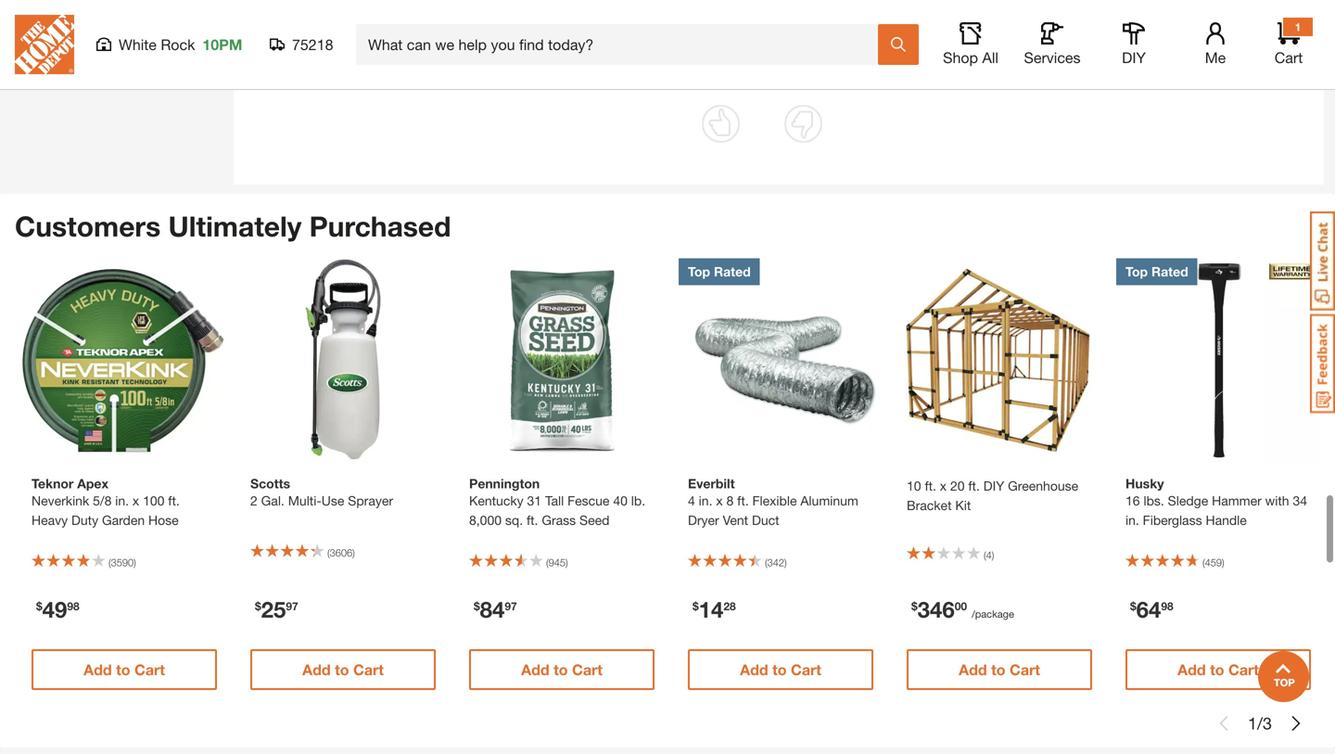 Task type: locate. For each thing, give the bounding box(es) containing it.
x left 20
[[941, 478, 947, 494]]

add to cart button down '$ 25 97'
[[250, 649, 436, 690]]

pennington
[[469, 476, 540, 491]]

) down grass
[[566, 557, 568, 569]]

0 horizontal spatial x
[[133, 493, 139, 508]]

0 vertical spatial 1
[[1296, 20, 1302, 33]]

97
[[286, 600, 298, 613], [505, 600, 517, 613]]

1 97 from the left
[[286, 600, 298, 613]]

$ inside $ 84 97
[[474, 600, 480, 613]]

scotts 2 gal. multi-use sprayer
[[250, 476, 393, 508]]

16 lbs. sledge hammer with 34 in. fiberglass handle image
[[1117, 258, 1321, 462]]

in. inside "teknor apex neverkink 5/8 in. x 100 ft. heavy duty garden hose"
[[115, 493, 129, 508]]

98 inside $ 49 98
[[67, 600, 80, 613]]

next slide image
[[1290, 716, 1304, 731]]

2 add to cart from the left
[[303, 661, 384, 679]]

3 to from the left
[[554, 661, 568, 679]]

1 horizontal spatial rated
[[1152, 264, 1189, 279]]

0 horizontal spatial 97
[[286, 600, 298, 613]]

lb.
[[632, 493, 646, 508]]

add to cart button
[[32, 649, 217, 690], [250, 649, 436, 690], [469, 649, 655, 690], [688, 649, 874, 690], [907, 649, 1093, 690], [1126, 649, 1312, 690]]

1 horizontal spatial x
[[717, 493, 723, 508]]

add to cart button down 28
[[688, 649, 874, 690]]

diy left me
[[1123, 49, 1147, 66]]

31
[[527, 493, 542, 508]]

diy
[[1123, 49, 1147, 66], [984, 478, 1005, 494]]

342
[[768, 557, 785, 569]]

kentucky
[[469, 493, 524, 508]]

in. down 16
[[1126, 513, 1140, 528]]

25
[[261, 596, 286, 622]]

2 rated from the left
[[1152, 264, 1189, 279]]

6 to from the left
[[1211, 661, 1225, 679]]

me button
[[1187, 22, 1246, 67]]

) for /package
[[992, 549, 995, 561]]

1 top rated from the left
[[688, 264, 751, 279]]

diy inside 10 ft. x 20 ft. diy greenhouse bracket kit
[[984, 478, 1005, 494]]

( up $ 346 00 /package
[[984, 549, 987, 561]]

75218
[[292, 36, 334, 53]]

1 add to cart button from the left
[[32, 649, 217, 690]]

) down sprayer on the left of the page
[[353, 547, 355, 559]]

1 / 3
[[1249, 713, 1273, 733]]

5 add to cart from the left
[[959, 661, 1041, 679]]

cart for add to cart button for 25
[[353, 661, 384, 679]]

( 459 )
[[1203, 557, 1225, 569]]

1 horizontal spatial diy
[[1123, 49, 1147, 66]]

diy button
[[1105, 22, 1164, 67]]

( down grass
[[546, 557, 549, 569]]

$ inside '$ 14 28'
[[693, 600, 699, 613]]

10 ft. x 20 ft. diy greenhouse bracket kit image
[[898, 258, 1102, 462]]

4 $ from the left
[[693, 600, 699, 613]]

98 down fiberglass
[[1162, 600, 1174, 613]]

ft. inside "teknor apex neverkink 5/8 in. x 100 ft. heavy duty garden hose"
[[168, 493, 180, 508]]

34
[[1294, 493, 1308, 508]]

0 horizontal spatial 98
[[67, 600, 80, 613]]

top rated
[[688, 264, 751, 279], [1126, 264, 1189, 279]]

in. down everbilt
[[699, 493, 713, 508]]

1 vertical spatial diy
[[984, 478, 1005, 494]]

add to cart button down /package
[[907, 649, 1093, 690]]

3 $ from the left
[[474, 600, 480, 613]]

$ for 346
[[912, 600, 918, 613]]

4 up /package
[[987, 549, 992, 561]]

add for 25
[[303, 661, 331, 679]]

$ inside the $ 64 98
[[1131, 600, 1137, 613]]

ft. right 8
[[738, 493, 749, 508]]

1 horizontal spatial 1
[[1296, 20, 1302, 33]]

add to cart button up this is the first slide image
[[1126, 649, 1312, 690]]

heavy
[[32, 513, 68, 528]]

1 to from the left
[[116, 661, 130, 679]]

8,000
[[469, 513, 502, 528]]

( down husky 16 lbs. sledge hammer with 34 in. fiberglass handle
[[1203, 557, 1206, 569]]

1 horizontal spatial 4
[[987, 549, 992, 561]]

0 vertical spatial diy
[[1123, 49, 1147, 66]]

2 to from the left
[[335, 661, 349, 679]]

0 horizontal spatial top
[[688, 264, 711, 279]]

add for 84
[[522, 661, 550, 679]]

3 add to cart button from the left
[[469, 649, 655, 690]]

1 vertical spatial 1
[[1249, 713, 1258, 733]]

$ for 49
[[36, 600, 42, 613]]

1 $ from the left
[[36, 600, 42, 613]]

3 add to cart from the left
[[522, 661, 603, 679]]

( 945 )
[[546, 557, 568, 569]]

2 $ from the left
[[255, 600, 261, 613]]

services button
[[1023, 22, 1083, 67]]

) up /package
[[992, 549, 995, 561]]

) down garden at the left bottom of page
[[134, 557, 136, 569]]

kentucky 31 tall fescue 40 lb. 8,000 sq. ft. grass seed image
[[460, 258, 664, 462]]

flexible
[[753, 493, 797, 508]]

1 vertical spatial 4
[[987, 549, 992, 561]]

$ inside $ 346 00 /package
[[912, 600, 918, 613]]

459
[[1206, 557, 1223, 569]]

( for 64
[[1203, 557, 1206, 569]]

3 add from the left
[[522, 661, 550, 679]]

1 add from the left
[[84, 661, 112, 679]]

grass
[[542, 513, 576, 528]]

1 horizontal spatial 97
[[505, 600, 517, 613]]

( for 49
[[109, 557, 111, 569]]

add to cart button down $ 84 97 on the bottom left of the page
[[469, 649, 655, 690]]

purchased
[[310, 210, 451, 243]]

4 add to cart from the left
[[740, 661, 822, 679]]

diy right 20
[[984, 478, 1005, 494]]

1 top from the left
[[688, 264, 711, 279]]

0 horizontal spatial top rated
[[688, 264, 751, 279]]

6 add to cart from the left
[[1178, 661, 1260, 679]]

in. up garden at the left bottom of page
[[115, 493, 129, 508]]

aluminum
[[801, 493, 859, 508]]

1 horizontal spatial 98
[[1162, 600, 1174, 613]]

5 $ from the left
[[912, 600, 918, 613]]

0 horizontal spatial rated
[[714, 264, 751, 279]]

0 vertical spatial 4
[[688, 493, 696, 508]]

( down garden at the left bottom of page
[[109, 557, 111, 569]]

x left 8
[[717, 493, 723, 508]]

346
[[918, 596, 955, 622]]

seed
[[580, 513, 610, 528]]

2 add from the left
[[303, 661, 331, 679]]

4
[[688, 493, 696, 508], [987, 549, 992, 561]]

$ for 64
[[1131, 600, 1137, 613]]

top for 64
[[1126, 264, 1149, 279]]

fescue
[[568, 493, 610, 508]]

1 98 from the left
[[67, 600, 80, 613]]

4 add to cart button from the left
[[688, 649, 874, 690]]

$ for 14
[[693, 600, 699, 613]]

customers
[[15, 210, 161, 243]]

everbilt
[[688, 476, 735, 491]]

97 inside $ 84 97
[[505, 600, 517, 613]]

3590
[[111, 557, 134, 569]]

cart 1
[[1275, 20, 1304, 66]]

10 ft. x 20 ft. diy greenhouse bracket kit
[[907, 478, 1079, 513]]

duct
[[752, 513, 780, 528]]

1 rated from the left
[[714, 264, 751, 279]]

5 to from the left
[[992, 661, 1006, 679]]

ft. right "100" at the left bottom of the page
[[168, 493, 180, 508]]

2 horizontal spatial in.
[[1126, 513, 1140, 528]]

1 add to cart from the left
[[84, 661, 165, 679]]

lbs.
[[1144, 493, 1165, 508]]

tall
[[545, 493, 564, 508]]

0 horizontal spatial diy
[[984, 478, 1005, 494]]

services
[[1025, 49, 1081, 66]]

all
[[983, 49, 999, 66]]

( down duct
[[765, 557, 768, 569]]

dryer
[[688, 513, 720, 528]]

2
[[250, 493, 258, 508]]

customers ultimately purchased
[[15, 210, 451, 243]]

$
[[36, 600, 42, 613], [255, 600, 261, 613], [474, 600, 480, 613], [693, 600, 699, 613], [912, 600, 918, 613], [1131, 600, 1137, 613]]

x
[[941, 478, 947, 494], [133, 493, 139, 508], [717, 493, 723, 508]]

( 3606 )
[[327, 547, 355, 559]]

2 top rated from the left
[[1126, 264, 1189, 279]]

97 for 25
[[286, 600, 298, 613]]

98 inside the $ 64 98
[[1162, 600, 1174, 613]]

1 horizontal spatial top
[[1126, 264, 1149, 279]]

97 inside '$ 25 97'
[[286, 600, 298, 613]]

0 horizontal spatial 4
[[688, 493, 696, 508]]

add
[[84, 661, 112, 679], [303, 661, 331, 679], [522, 661, 550, 679], [740, 661, 769, 679], [959, 661, 988, 679], [1178, 661, 1207, 679]]

cart for add to cart button for 49
[[134, 661, 165, 679]]

( down use
[[327, 547, 330, 559]]

1 left 3
[[1249, 713, 1258, 733]]

) for 64
[[1223, 557, 1225, 569]]

cart
[[1275, 49, 1304, 66], [134, 661, 165, 679], [353, 661, 384, 679], [572, 661, 603, 679], [791, 661, 822, 679], [1010, 661, 1041, 679], [1229, 661, 1260, 679]]

1
[[1296, 20, 1302, 33], [1249, 713, 1258, 733]]

rated for 64
[[1152, 264, 1189, 279]]

6 $ from the left
[[1131, 600, 1137, 613]]

2 add to cart button from the left
[[250, 649, 436, 690]]

2 top from the left
[[1126, 264, 1149, 279]]

)
[[353, 547, 355, 559], [992, 549, 995, 561], [134, 557, 136, 569], [566, 557, 568, 569], [785, 557, 787, 569], [1223, 557, 1225, 569]]

1 right me "button"
[[1296, 20, 1302, 33]]

2 97 from the left
[[505, 600, 517, 613]]

5 add to cart button from the left
[[907, 649, 1093, 690]]

98
[[67, 600, 80, 613], [1162, 600, 1174, 613]]

add to cart button for 49
[[32, 649, 217, 690]]

1 horizontal spatial in.
[[699, 493, 713, 508]]

40
[[614, 493, 628, 508]]

top
[[688, 264, 711, 279], [1126, 264, 1149, 279]]

4 inside everbilt 4 in. x 8 ft. flexible aluminum dryer vent duct
[[688, 493, 696, 508]]

0 horizontal spatial in.
[[115, 493, 129, 508]]

1 horizontal spatial top rated
[[1126, 264, 1189, 279]]

2 98 from the left
[[1162, 600, 1174, 613]]

) for 49
[[134, 557, 136, 569]]

handle
[[1206, 513, 1248, 528]]

4 up dryer at the bottom right of the page
[[688, 493, 696, 508]]

$ for 84
[[474, 600, 480, 613]]

x left "100" at the left bottom of the page
[[133, 493, 139, 508]]

$ inside '$ 25 97'
[[255, 600, 261, 613]]

3
[[1264, 713, 1273, 733]]

2 gal. multi-use sprayer image
[[241, 258, 445, 462]]

) down handle
[[1223, 557, 1225, 569]]

5/8
[[93, 493, 112, 508]]

98 down duty at the left of the page
[[67, 600, 80, 613]]

5 add from the left
[[959, 661, 988, 679]]

add to cart button down $ 49 98
[[32, 649, 217, 690]]

add to cart button for /package
[[907, 649, 1093, 690]]

) down everbilt 4 in. x 8 ft. flexible aluminum dryer vent duct
[[785, 557, 787, 569]]

to for /package
[[992, 661, 1006, 679]]

ft. right sq. at bottom left
[[527, 513, 538, 528]]

to for 84
[[554, 661, 568, 679]]

(
[[327, 547, 330, 559], [984, 549, 987, 561], [109, 557, 111, 569], [546, 557, 549, 569], [765, 557, 768, 569], [1203, 557, 1206, 569]]

shop all
[[944, 49, 999, 66]]

$ inside $ 49 98
[[36, 600, 42, 613]]

diy inside button
[[1123, 49, 1147, 66]]

to
[[116, 661, 130, 679], [335, 661, 349, 679], [554, 661, 568, 679], [773, 661, 787, 679], [992, 661, 1006, 679], [1211, 661, 1225, 679]]

0 horizontal spatial 1
[[1249, 713, 1258, 733]]

live chat image
[[1311, 212, 1336, 311]]

hose
[[148, 513, 179, 528]]

ft. inside pennington kentucky 31 tall fescue 40 lb. 8,000 sq. ft. grass seed
[[527, 513, 538, 528]]

2 horizontal spatial x
[[941, 478, 947, 494]]

top rated for 14
[[688, 264, 751, 279]]

10pm
[[203, 36, 242, 53]]

in. inside everbilt 4 in. x 8 ft. flexible aluminum dryer vent duct
[[699, 493, 713, 508]]



Task type: vqa. For each thing, say whether or not it's contained in the screenshot.


Task type: describe. For each thing, give the bounding box(es) containing it.
cart for /package add to cart button
[[1010, 661, 1041, 679]]

everbilt 4 in. x 8 ft. flexible aluminum dryer vent duct
[[688, 476, 859, 528]]

$ 49 98
[[36, 596, 80, 622]]

white
[[119, 36, 157, 53]]

16
[[1126, 493, 1141, 508]]

top for 14
[[688, 264, 711, 279]]

100
[[143, 493, 165, 508]]

x inside everbilt 4 in. x 8 ft. flexible aluminum dryer vent duct
[[717, 493, 723, 508]]

( for /package
[[984, 549, 987, 561]]

vent
[[723, 513, 749, 528]]

ft. inside everbilt 4 in. x 8 ft. flexible aluminum dryer vent duct
[[738, 493, 749, 508]]

$ 25 97
[[255, 596, 298, 622]]

sprayer
[[348, 493, 393, 508]]

add to cart button for 25
[[250, 649, 436, 690]]

to for 49
[[116, 661, 130, 679]]

add to cart for 25
[[303, 661, 384, 679]]

cart for sixth add to cart button
[[1229, 661, 1260, 679]]

feedback link image
[[1311, 314, 1336, 414]]

cart for 84 add to cart button
[[572, 661, 603, 679]]

What can we help you find today? search field
[[368, 25, 878, 64]]

( 4 )
[[984, 549, 995, 561]]

this is the first slide image
[[1217, 716, 1232, 731]]

neverkink 5/8 in. x 100 ft. heavy duty garden hose image
[[22, 258, 226, 462]]

( for 25
[[327, 547, 330, 559]]

14
[[699, 596, 724, 622]]

( 3590 )
[[109, 557, 136, 569]]

add to cart for 49
[[84, 661, 165, 679]]

with
[[1266, 493, 1290, 508]]

/
[[1258, 713, 1264, 733]]

28
[[724, 600, 736, 613]]

pennington kentucky 31 tall fescue 40 lb. 8,000 sq. ft. grass seed
[[469, 476, 646, 528]]

49
[[42, 596, 67, 622]]

add for 49
[[84, 661, 112, 679]]

top rated for 64
[[1126, 264, 1189, 279]]

teknor
[[32, 476, 74, 491]]

6 add from the left
[[1178, 661, 1207, 679]]

gal.
[[261, 493, 285, 508]]

fiberglass
[[1144, 513, 1203, 528]]

husky 16 lbs. sledge hammer with 34 in. fiberglass handle
[[1126, 476, 1308, 528]]

97 for 84
[[505, 600, 517, 613]]

/package
[[972, 608, 1015, 620]]

98 for 64
[[1162, 600, 1174, 613]]

( for 84
[[546, 557, 549, 569]]

1 inside the cart 1
[[1296, 20, 1302, 33]]

scotts
[[250, 476, 290, 491]]

shop all button
[[942, 22, 1001, 67]]

to for 25
[[335, 661, 349, 679]]

84
[[480, 596, 505, 622]]

( for 14
[[765, 557, 768, 569]]

the home depot logo image
[[15, 15, 74, 74]]

neverkink
[[32, 493, 89, 508]]

98 for 49
[[67, 600, 80, 613]]

$ 346 00 /package
[[912, 596, 1015, 622]]

hammer
[[1213, 493, 1262, 508]]

ultimately
[[168, 210, 302, 243]]

greenhouse
[[1009, 478, 1079, 494]]

4 in. x 8 ft. flexible aluminum dryer vent duct image
[[679, 258, 883, 462]]

10 ft. x 20 ft. diy greenhouse bracket kit link
[[907, 476, 1093, 515]]

teknor apex neverkink 5/8 in. x 100 ft. heavy duty garden hose
[[32, 476, 180, 528]]

apex
[[77, 476, 109, 491]]

add to cart button for 84
[[469, 649, 655, 690]]

add to cart for 84
[[522, 661, 603, 679]]

husky
[[1126, 476, 1165, 491]]

$ 64 98
[[1131, 596, 1174, 622]]

8
[[727, 493, 734, 508]]

4 for everbilt
[[688, 493, 696, 508]]

4 add from the left
[[740, 661, 769, 679]]

rock
[[161, 36, 195, 53]]

add for /package
[[959, 661, 988, 679]]

white rock 10pm
[[119, 36, 242, 53]]

sledge
[[1169, 493, 1209, 508]]

00
[[955, 600, 968, 613]]

) for 14
[[785, 557, 787, 569]]

kit
[[956, 498, 972, 513]]

) for 25
[[353, 547, 355, 559]]

ft. right 20
[[969, 478, 980, 494]]

me
[[1206, 49, 1227, 66]]

( 342 )
[[765, 557, 787, 569]]

add to cart for /package
[[959, 661, 1041, 679]]

rated for 14
[[714, 264, 751, 279]]

use
[[322, 493, 345, 508]]

3606
[[330, 547, 353, 559]]

$ 84 97
[[474, 596, 517, 622]]

duty
[[71, 513, 98, 528]]

x inside "teknor apex neverkink 5/8 in. x 100 ft. heavy duty garden hose"
[[133, 493, 139, 508]]

20
[[951, 478, 965, 494]]

in. inside husky 16 lbs. sledge hammer with 34 in. fiberglass handle
[[1126, 513, 1140, 528]]

sq.
[[506, 513, 523, 528]]

6 add to cart button from the left
[[1126, 649, 1312, 690]]

bracket
[[907, 498, 952, 513]]

945
[[549, 557, 566, 569]]

10
[[907, 478, 922, 494]]

garden
[[102, 513, 145, 528]]

75218 button
[[270, 35, 334, 54]]

$ for 25
[[255, 600, 261, 613]]

$ 14 28
[[693, 596, 736, 622]]

x inside 10 ft. x 20 ft. diy greenhouse bracket kit
[[941, 478, 947, 494]]

4 to from the left
[[773, 661, 787, 679]]

) for 84
[[566, 557, 568, 569]]

64
[[1137, 596, 1162, 622]]

cart for 4th add to cart button from left
[[791, 661, 822, 679]]

ft. right the '10'
[[925, 478, 937, 494]]

4 for (
[[987, 549, 992, 561]]



